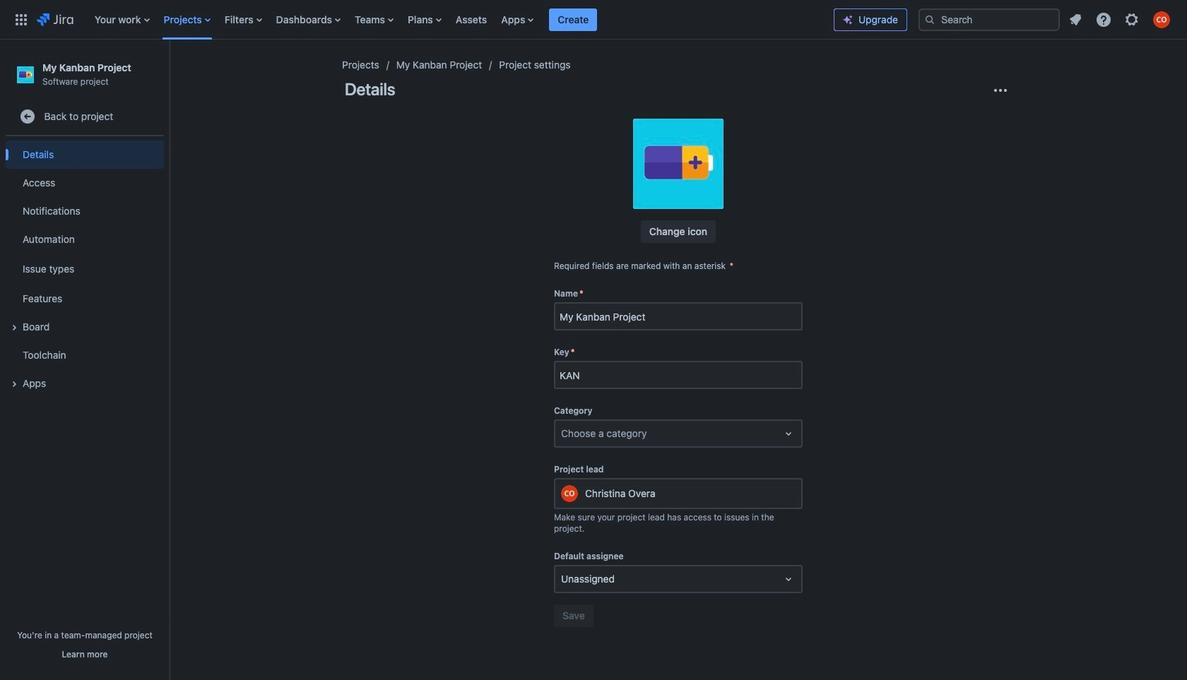 Task type: locate. For each thing, give the bounding box(es) containing it.
open image
[[780, 425, 797, 442]]

1 horizontal spatial list
[[1063, 7, 1179, 32]]

settings image
[[1124, 11, 1141, 28]]

None text field
[[561, 572, 564, 587]]

group inside sidebar element
[[6, 137, 164, 402]]

appswitcher icon image
[[13, 11, 30, 28]]

1 vertical spatial expand image
[[6, 376, 23, 393]]

list
[[87, 0, 834, 39], [1063, 7, 1179, 32]]

None search field
[[919, 8, 1060, 31]]

None text field
[[561, 427, 564, 441]]

group
[[6, 137, 164, 402]]

list item
[[549, 0, 597, 39]]

primary element
[[8, 0, 834, 39]]

sidebar element
[[0, 40, 170, 681]]

more image
[[992, 82, 1009, 99]]

project avatar image
[[633, 119, 724, 209]]

expand image
[[6, 320, 23, 337], [6, 376, 23, 393]]

jira image
[[37, 11, 73, 28], [37, 11, 73, 28]]

None field
[[555, 304, 801, 329], [555, 363, 801, 388], [555, 304, 801, 329], [555, 363, 801, 388]]

banner
[[0, 0, 1187, 40]]

0 vertical spatial expand image
[[6, 320, 23, 337]]



Task type: vqa. For each thing, say whether or not it's contained in the screenshot.
Search Field
yes



Task type: describe. For each thing, give the bounding box(es) containing it.
help image
[[1095, 11, 1112, 28]]

your profile and settings image
[[1153, 11, 1170, 28]]

open image
[[780, 571, 797, 588]]

sidebar navigation image
[[154, 57, 185, 85]]

search image
[[924, 14, 936, 25]]

Search field
[[919, 8, 1060, 31]]

2 expand image from the top
[[6, 376, 23, 393]]

0 horizontal spatial list
[[87, 0, 834, 39]]

1 expand image from the top
[[6, 320, 23, 337]]

notifications image
[[1067, 11, 1084, 28]]



